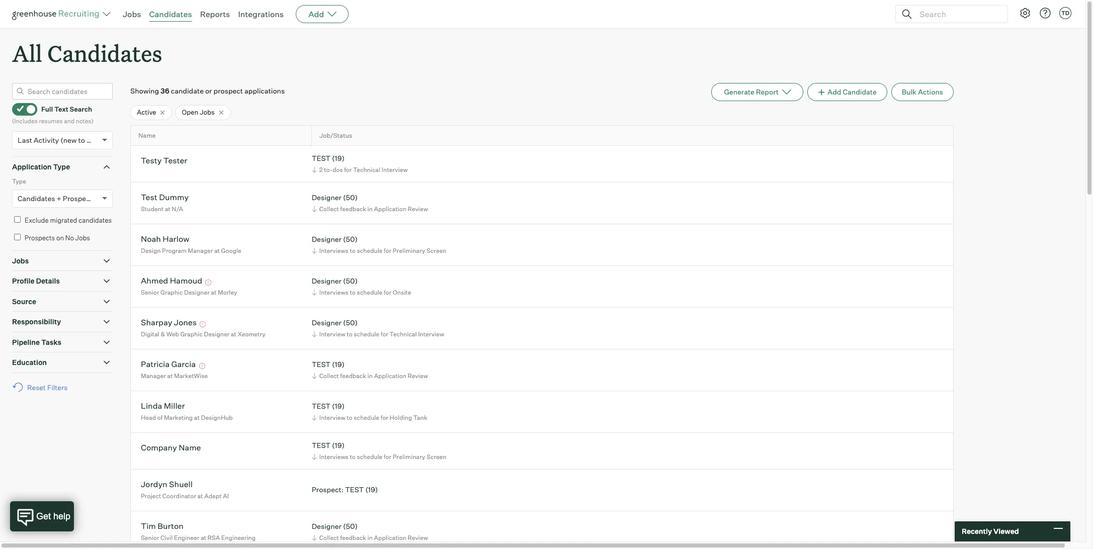 Task type: locate. For each thing, give the bounding box(es) containing it.
ahmed hamoud has been in onsite for more than 21 days image
[[204, 280, 213, 286]]

for for test (19) 2 to-dos for technical interview
[[344, 166, 352, 174]]

(19) inside "test (19) 2 to-dos for technical interview"
[[332, 154, 345, 163]]

to inside 'designer (50) interview to schedule for technical interview'
[[347, 331, 353, 338]]

1 interviews from the top
[[319, 247, 349, 255]]

1 vertical spatial candidates
[[47, 38, 162, 68]]

actions
[[918, 88, 943, 96]]

details
[[36, 277, 60, 285]]

1 vertical spatial type
[[12, 178, 26, 185]]

morley
[[218, 289, 237, 296]]

0 vertical spatial designer (50) collect feedback in application review
[[312, 193, 428, 213]]

student
[[141, 205, 164, 213]]

type down last activity (new to old) in the left of the page
[[53, 162, 70, 171]]

0 vertical spatial manager
[[188, 247, 213, 255]]

1 horizontal spatial add
[[828, 88, 842, 96]]

2 in from the top
[[368, 372, 373, 380]]

manager right program
[[188, 247, 213, 255]]

2 review from the top
[[408, 372, 428, 380]]

1 horizontal spatial type
[[53, 162, 70, 171]]

prospects down exclude
[[25, 234, 55, 242]]

1 vertical spatial collect feedback in application review link
[[310, 371, 431, 381]]

0 vertical spatial graphic
[[161, 289, 183, 296]]

adept
[[204, 493, 222, 500]]

td button
[[1058, 5, 1074, 21]]

reset filters
[[27, 383, 68, 392]]

1 (50) from the top
[[343, 193, 358, 202]]

pipeline
[[12, 338, 40, 347]]

to up test (19) collect feedback in application review at the left
[[347, 331, 353, 338]]

candidate reports are now available! apply filters and select "view in app" element
[[712, 83, 804, 101]]

0 vertical spatial collect feedback in application review link
[[310, 204, 431, 214]]

last activity (new to old) option
[[18, 136, 100, 144]]

tim burton link
[[141, 521, 184, 533]]

1 vertical spatial review
[[408, 372, 428, 380]]

linda
[[141, 401, 162, 411]]

schedule up test (19) collect feedback in application review at the left
[[354, 331, 379, 338]]

to for test (19) interview to schedule for holding tank
[[347, 414, 353, 422]]

at left adept
[[197, 493, 203, 500]]

candidates down jobs link
[[47, 38, 162, 68]]

on
[[56, 234, 64, 242]]

interviews inside the designer (50) interviews to schedule for onsite
[[319, 289, 349, 296]]

schedule down interview to schedule for holding tank 'link'
[[357, 453, 383, 461]]

0 vertical spatial feedback
[[340, 205, 366, 213]]

preliminary inside designer (50) interviews to schedule for preliminary screen
[[393, 247, 425, 255]]

for inside "test (19) 2 to-dos for technical interview"
[[344, 166, 352, 174]]

name right company on the bottom left of page
[[179, 443, 201, 453]]

1 collect from the top
[[319, 205, 339, 213]]

2 vertical spatial candidates
[[18, 194, 55, 203]]

jobs right no at the top
[[75, 234, 90, 242]]

interviews inside designer (50) interviews to schedule for preliminary screen
[[319, 247, 349, 255]]

1 in from the top
[[368, 205, 373, 213]]

2 interviews to schedule for preliminary screen link from the top
[[310, 452, 449, 462]]

manager down patricia
[[141, 372, 166, 380]]

preliminary for (19)
[[393, 453, 425, 461]]

1 vertical spatial add
[[828, 88, 842, 96]]

2 interviews from the top
[[319, 289, 349, 296]]

1 horizontal spatial manager
[[188, 247, 213, 255]]

name
[[138, 132, 156, 139], [179, 443, 201, 453]]

2 (50) from the top
[[343, 235, 358, 244]]

jordyn
[[141, 480, 167, 490]]

generate report
[[724, 88, 779, 96]]

preliminary down 'holding'
[[393, 453, 425, 461]]

1 vertical spatial interviews
[[319, 289, 349, 296]]

company name link
[[141, 443, 201, 455]]

testy tester link
[[141, 156, 187, 167]]

candidates up exclude
[[18, 194, 55, 203]]

schedule inside test (19) interview to schedule for holding tank
[[354, 414, 379, 422]]

integrations
[[238, 9, 284, 19]]

senior down "tim"
[[141, 534, 159, 542]]

schedule inside 'designer (50) interview to schedule for technical interview'
[[354, 331, 379, 338]]

n/a
[[172, 205, 183, 213]]

prospects inside type element
[[63, 194, 96, 203]]

1 horizontal spatial technical
[[390, 331, 417, 338]]

feedback up test (19) interview to schedule for holding tank
[[340, 372, 366, 380]]

2 vertical spatial feedback
[[340, 534, 366, 542]]

preliminary
[[393, 247, 425, 255], [393, 453, 425, 461]]

at left google
[[214, 247, 220, 255]]

garcia
[[171, 359, 196, 370]]

0 vertical spatial interviews to schedule for preliminary screen link
[[310, 246, 449, 256]]

senior down 'ahmed'
[[141, 289, 159, 296]]

tester
[[163, 156, 187, 166]]

0 vertical spatial interviews
[[319, 247, 349, 255]]

schedule for test (19) interview to schedule for holding tank
[[354, 414, 379, 422]]

to-
[[324, 166, 333, 174]]

feedback down 2 to-dos for technical interview link
[[340, 205, 366, 213]]

(50) inside 'designer (50) interview to schedule for technical interview'
[[343, 319, 358, 327]]

for up test (19) collect feedback in application review at the left
[[381, 331, 388, 338]]

technical
[[353, 166, 380, 174], [390, 331, 417, 338]]

at left rsa
[[201, 534, 206, 542]]

feedback inside test (19) collect feedback in application review
[[340, 372, 366, 380]]

(50) inside the designer (50) interviews to schedule for onsite
[[343, 277, 358, 286]]

screen for (19)
[[427, 453, 447, 461]]

to for test (19) interviews to schedule for preliminary screen
[[350, 453, 356, 461]]

to inside test (19) interview to schedule for holding tank
[[347, 414, 353, 422]]

4 (50) from the top
[[343, 319, 358, 327]]

program
[[162, 247, 187, 255]]

to inside test (19) interviews to schedule for preliminary screen
[[350, 453, 356, 461]]

(new
[[60, 136, 77, 144]]

schedule inside designer (50) interviews to schedule for preliminary screen
[[357, 247, 383, 255]]

at left n/a
[[165, 205, 170, 213]]

interview inside test (19) interview to schedule for holding tank
[[319, 414, 345, 422]]

0 vertical spatial preliminary
[[393, 247, 425, 255]]

1 vertical spatial senior
[[141, 534, 159, 542]]

preliminary inside test (19) interviews to schedule for preliminary screen
[[393, 453, 425, 461]]

interviews to schedule for preliminary screen link down interview to schedule for holding tank 'link'
[[310, 452, 449, 462]]

2 preliminary from the top
[[393, 453, 425, 461]]

schedule for designer (50) interviews to schedule for preliminary screen
[[357, 247, 383, 255]]

for inside 'designer (50) interview to schedule for technical interview'
[[381, 331, 388, 338]]

engineering
[[221, 534, 256, 542]]

prospect: test (19)
[[312, 486, 378, 494]]

0 vertical spatial add
[[309, 9, 324, 19]]

test inside test (19) collect feedback in application review
[[312, 360, 331, 369]]

technical down onsite
[[390, 331, 417, 338]]

showing 36 candidate or prospect applications
[[130, 87, 285, 95]]

2 collect from the top
[[319, 372, 339, 380]]

to up test (19) interviews to schedule for preliminary screen
[[347, 414, 353, 422]]

1 preliminary from the top
[[393, 247, 425, 255]]

ahmed hamoud link
[[141, 276, 202, 288]]

(50) down prospect: test (19)
[[343, 523, 358, 531]]

candidates + prospects option
[[18, 194, 96, 203]]

1 review from the top
[[408, 205, 428, 213]]

(19)
[[332, 154, 345, 163], [332, 360, 345, 369], [332, 402, 345, 411], [332, 441, 345, 450], [365, 486, 378, 494]]

add inside popup button
[[309, 9, 324, 19]]

(50) for collect feedback in application review
[[343, 193, 358, 202]]

1 vertical spatial manager
[[141, 372, 166, 380]]

for inside test (19) interview to schedule for holding tank
[[381, 414, 388, 422]]

graphic down jones at the left of the page
[[180, 331, 203, 338]]

for inside designer (50) interviews to schedule for preliminary screen
[[384, 247, 392, 255]]

0 horizontal spatial name
[[138, 132, 156, 139]]

to
[[78, 136, 85, 144], [350, 247, 356, 255], [350, 289, 356, 296], [347, 331, 353, 338], [347, 414, 353, 422], [350, 453, 356, 461]]

3 interviews from the top
[[319, 453, 349, 461]]

0 vertical spatial prospects
[[63, 194, 96, 203]]

schedule left onsite
[[357, 289, 383, 296]]

feedback for test (19)
[[340, 372, 366, 380]]

3 (50) from the top
[[343, 277, 358, 286]]

(19) for test (19) collect feedback in application review
[[332, 360, 345, 369]]

collect inside test (19) collect feedback in application review
[[319, 372, 339, 380]]

interviews to schedule for preliminary screen link
[[310, 246, 449, 256], [310, 452, 449, 462]]

(19) inside test (19) collect feedback in application review
[[332, 360, 345, 369]]

at down patricia garcia link
[[167, 372, 173, 380]]

0 vertical spatial collect
[[319, 205, 339, 213]]

0 vertical spatial senior
[[141, 289, 159, 296]]

test inside "test (19) 2 to-dos for technical interview"
[[312, 154, 331, 163]]

collect for test (19)
[[319, 372, 339, 380]]

jobs up profile
[[12, 256, 29, 265]]

open
[[182, 108, 198, 116]]

for left 'holding'
[[381, 414, 388, 422]]

1 interviews to schedule for preliminary screen link from the top
[[310, 246, 449, 256]]

in inside test (19) collect feedback in application review
[[368, 372, 373, 380]]

2 feedback from the top
[[340, 372, 366, 380]]

3 collect feedback in application review link from the top
[[310, 533, 431, 543]]

testy
[[141, 156, 162, 166]]

test inside test (19) interview to schedule for holding tank
[[312, 402, 331, 411]]

interview
[[382, 166, 408, 174], [319, 331, 345, 338], [418, 331, 444, 338], [319, 414, 345, 422]]

(50) up interviews to schedule for onsite link
[[343, 277, 358, 286]]

candidates inside type element
[[18, 194, 55, 203]]

to inside the designer (50) interviews to schedule for onsite
[[350, 289, 356, 296]]

prospects right +
[[63, 194, 96, 203]]

Search text field
[[917, 7, 999, 21]]

to up prospect: test (19)
[[350, 453, 356, 461]]

report
[[756, 88, 779, 96]]

(19) inside test (19) interview to schedule for holding tank
[[332, 402, 345, 411]]

review for test (19)
[[408, 372, 428, 380]]

1 vertical spatial feedback
[[340, 372, 366, 380]]

for down 'holding'
[[384, 453, 392, 461]]

digital
[[141, 331, 159, 338]]

to up 'designer (50) interview to schedule for technical interview'
[[350, 289, 356, 296]]

interviews inside test (19) interviews to schedule for preliminary screen
[[319, 453, 349, 461]]

interviews to schedule for preliminary screen link up the designer (50) interviews to schedule for onsite
[[310, 246, 449, 256]]

jordyn shuell project coordinator at adept ai
[[141, 480, 229, 500]]

(50) for interviews to schedule for onsite
[[343, 277, 358, 286]]

technical inside 'designer (50) interview to schedule for technical interview'
[[390, 331, 417, 338]]

last
[[18, 136, 32, 144]]

1 vertical spatial technical
[[390, 331, 417, 338]]

for up the designer (50) interviews to schedule for onsite
[[384, 247, 392, 255]]

0 horizontal spatial add
[[309, 9, 324, 19]]

schedule up the designer (50) interviews to schedule for onsite
[[357, 247, 383, 255]]

0 vertical spatial technical
[[353, 166, 380, 174]]

test inside test (19) interviews to schedule for preliminary screen
[[312, 441, 331, 450]]

designhub
[[201, 414, 233, 422]]

technical right the dos
[[353, 166, 380, 174]]

review inside test (19) collect feedback in application review
[[408, 372, 428, 380]]

marketing
[[164, 414, 193, 422]]

0 horizontal spatial prospects
[[25, 234, 55, 242]]

candidates
[[149, 9, 192, 19], [47, 38, 162, 68], [18, 194, 55, 203]]

name down active
[[138, 132, 156, 139]]

civil
[[161, 534, 173, 542]]

3 collect from the top
[[319, 534, 339, 542]]

preliminary up onsite
[[393, 247, 425, 255]]

0 vertical spatial in
[[368, 205, 373, 213]]

type
[[53, 162, 70, 171], [12, 178, 26, 185]]

ai
[[223, 493, 229, 500]]

patricia garcia
[[141, 359, 196, 370]]

1 feedback from the top
[[340, 205, 366, 213]]

sharpay jones link
[[141, 318, 197, 329]]

1 screen from the top
[[427, 247, 447, 255]]

design
[[141, 247, 161, 255]]

2 vertical spatial review
[[408, 534, 428, 542]]

feedback for designer (50)
[[340, 205, 366, 213]]

1 vertical spatial in
[[368, 372, 373, 380]]

holding
[[390, 414, 412, 422]]

for inside the designer (50) interviews to schedule for onsite
[[384, 289, 392, 296]]

1 vertical spatial designer (50) collect feedback in application review
[[312, 523, 428, 542]]

checkmark image
[[17, 105, 24, 112]]

1 vertical spatial name
[[179, 443, 201, 453]]

interview to schedule for technical interview link
[[310, 330, 447, 339]]

0 vertical spatial candidates
[[149, 9, 192, 19]]

2 vertical spatial interviews
[[319, 453, 349, 461]]

interviews to schedule for preliminary screen link for (50)
[[310, 246, 449, 256]]

test (19) 2 to-dos for technical interview
[[312, 154, 408, 174]]

designer (50) interview to schedule for technical interview
[[312, 319, 444, 338]]

0 vertical spatial review
[[408, 205, 428, 213]]

0 horizontal spatial technical
[[353, 166, 380, 174]]

interviews for designer (50) interviews to schedule for onsite
[[319, 289, 349, 296]]

all candidates
[[12, 38, 162, 68]]

type down application type
[[12, 178, 26, 185]]

graphic down ahmed hamoud link
[[161, 289, 183, 296]]

sharpay jones has been in technical interview for more than 14 days image
[[198, 322, 208, 328]]

1 horizontal spatial prospects
[[63, 194, 96, 203]]

and
[[64, 117, 74, 125]]

(50) up interview to schedule for technical interview link
[[343, 319, 358, 327]]

company name
[[141, 443, 201, 453]]

manager
[[188, 247, 213, 255], [141, 372, 166, 380]]

0 vertical spatial screen
[[427, 247, 447, 255]]

(50) down 2 to-dos for technical interview link
[[343, 193, 358, 202]]

for right the dos
[[344, 166, 352, 174]]

Exclude migrated candidates checkbox
[[14, 216, 21, 223]]

add candidate
[[828, 88, 877, 96]]

2 vertical spatial in
[[368, 534, 373, 542]]

screen inside test (19) interviews to schedule for preliminary screen
[[427, 453, 447, 461]]

td
[[1062, 10, 1070, 17]]

type element
[[12, 177, 113, 215]]

testy tester
[[141, 156, 187, 166]]

designer (50) collect feedback in application review down prospect: test (19)
[[312, 523, 428, 542]]

0 horizontal spatial manager
[[141, 372, 166, 380]]

miller
[[164, 401, 185, 411]]

patricia garcia link
[[141, 359, 196, 371]]

interview inside "test (19) 2 to-dos for technical interview"
[[382, 166, 408, 174]]

senior graphic designer at morley
[[141, 289, 237, 296]]

for left onsite
[[384, 289, 392, 296]]

(50)
[[343, 193, 358, 202], [343, 235, 358, 244], [343, 277, 358, 286], [343, 319, 358, 327], [343, 523, 358, 531]]

interviews to schedule for preliminary screen link for (19)
[[310, 452, 449, 462]]

(50) up the designer (50) interviews to schedule for onsite
[[343, 235, 358, 244]]

manager at marketwise
[[141, 372, 208, 380]]

technical for (50)
[[390, 331, 417, 338]]

collect feedback in application review link
[[310, 204, 431, 214], [310, 371, 431, 381], [310, 533, 431, 543]]

for for designer (50) interviews to schedule for onsite
[[384, 289, 392, 296]]

or
[[205, 87, 212, 95]]

1 vertical spatial graphic
[[180, 331, 203, 338]]

review for designer (50)
[[408, 205, 428, 213]]

2 collect feedback in application review link from the top
[[310, 371, 431, 381]]

tasks
[[41, 338, 61, 347]]

schedule inside the designer (50) interviews to schedule for onsite
[[357, 289, 383, 296]]

2 screen from the top
[[427, 453, 447, 461]]

noah harlow design program manager at google
[[141, 234, 241, 255]]

1 vertical spatial screen
[[427, 453, 447, 461]]

technical inside "test (19) 2 to-dos for technical interview"
[[353, 166, 380, 174]]

for for designer (50) interview to schedule for technical interview
[[381, 331, 388, 338]]

for for designer (50) interviews to schedule for preliminary screen
[[384, 247, 392, 255]]

(50) inside designer (50) interviews to schedule for preliminary screen
[[343, 235, 358, 244]]

1 collect feedback in application review link from the top
[[310, 204, 431, 214]]

to for designer (50) interviews to schedule for onsite
[[350, 289, 356, 296]]

designer (50) collect feedback in application review down 2 to-dos for technical interview link
[[312, 193, 428, 213]]

1 vertical spatial preliminary
[[393, 453, 425, 461]]

(19) inside test (19) interviews to schedule for preliminary screen
[[332, 441, 345, 450]]

3 in from the top
[[368, 534, 373, 542]]

bulk actions
[[902, 88, 943, 96]]

for inside test (19) interviews to schedule for preliminary screen
[[384, 453, 392, 461]]

1 vertical spatial prospects
[[25, 234, 55, 242]]

at right marketing
[[194, 414, 200, 422]]

1 vertical spatial collect
[[319, 372, 339, 380]]

1 vertical spatial interviews to schedule for preliminary screen link
[[310, 452, 449, 462]]

feedback down prospect: test (19)
[[340, 534, 366, 542]]

screen inside designer (50) interviews to schedule for preliminary screen
[[427, 247, 447, 255]]

to inside designer (50) interviews to schedule for preliminary screen
[[350, 247, 356, 255]]

to up the designer (50) interviews to schedule for onsite
[[350, 247, 356, 255]]

collect for designer (50)
[[319, 205, 339, 213]]

2 vertical spatial collect feedback in application review link
[[310, 533, 431, 543]]

preliminary for (50)
[[393, 247, 425, 255]]

0 vertical spatial name
[[138, 132, 156, 139]]

schedule inside test (19) interviews to schedule for preliminary screen
[[357, 453, 383, 461]]

schedule left 'holding'
[[354, 414, 379, 422]]

senior
[[141, 289, 159, 296], [141, 534, 159, 542]]

screen for (50)
[[427, 247, 447, 255]]

linda miller head of marketing at designhub
[[141, 401, 233, 422]]

1 horizontal spatial name
[[179, 443, 201, 453]]

2 vertical spatial collect
[[319, 534, 339, 542]]

candidates right jobs link
[[149, 9, 192, 19]]

(19) for test (19) interviews to schedule for preliminary screen
[[332, 441, 345, 450]]

harlow
[[163, 234, 189, 244]]

to left old)
[[78, 136, 85, 144]]

2 senior from the top
[[141, 534, 159, 542]]



Task type: vqa. For each thing, say whether or not it's contained in the screenshot.
bottom Graphic
yes



Task type: describe. For each thing, give the bounding box(es) containing it.
schedule for designer (50) interview to schedule for technical interview
[[354, 331, 379, 338]]

schedule for test (19) interviews to schedule for preliminary screen
[[357, 453, 383, 461]]

test
[[141, 192, 157, 202]]

web
[[166, 331, 179, 338]]

for for test (19) interview to schedule for holding tank
[[381, 414, 388, 422]]

test for test (19) 2 to-dos for technical interview
[[312, 154, 331, 163]]

to for designer (50) interviews to schedule for preliminary screen
[[350, 247, 356, 255]]

collect feedback in application review link for burton
[[310, 533, 431, 543]]

jobs left candidates 'link'
[[123, 9, 141, 19]]

1 designer (50) collect feedback in application review from the top
[[312, 193, 428, 213]]

(19) for test (19) interview to schedule for holding tank
[[332, 402, 345, 411]]

test (19) interview to schedule for holding tank
[[312, 402, 427, 422]]

recently
[[962, 527, 992, 536]]

1 senior from the top
[[141, 289, 159, 296]]

of
[[157, 414, 163, 422]]

test for test (19) collect feedback in application review
[[312, 360, 331, 369]]

&
[[161, 331, 165, 338]]

exclude
[[25, 216, 49, 224]]

td button
[[1060, 7, 1072, 19]]

configure image
[[1019, 7, 1032, 19]]

reports
[[200, 9, 230, 19]]

designer inside designer (50) interviews to schedule for preliminary screen
[[312, 235, 342, 244]]

xeometry
[[238, 331, 266, 338]]

test for test (19) interview to schedule for holding tank
[[312, 402, 331, 411]]

exclude migrated candidates
[[25, 216, 112, 224]]

project
[[141, 493, 161, 500]]

coordinator
[[162, 493, 196, 500]]

interviews to schedule for onsite link
[[310, 288, 414, 297]]

candidates for candidates
[[149, 9, 192, 19]]

collect feedback in application review link for dummy
[[310, 204, 431, 214]]

test dummy link
[[141, 192, 189, 204]]

last activity (new to old)
[[18, 136, 100, 144]]

search
[[70, 105, 92, 113]]

shuell
[[169, 480, 193, 490]]

ahmed
[[141, 276, 168, 286]]

in for designer (50)
[[368, 205, 373, 213]]

activity
[[34, 136, 59, 144]]

active
[[137, 108, 156, 116]]

sharpay
[[141, 318, 172, 328]]

add for add
[[309, 9, 324, 19]]

viewed
[[994, 527, 1019, 536]]

reports link
[[200, 9, 230, 19]]

test (19) interviews to schedule for preliminary screen
[[312, 441, 447, 461]]

open jobs
[[182, 108, 215, 116]]

responsibility
[[12, 318, 61, 326]]

schedule for designer (50) interviews to schedule for onsite
[[357, 289, 383, 296]]

test (19) collect feedback in application review
[[312, 360, 428, 380]]

36
[[161, 87, 169, 95]]

migrated
[[50, 216, 77, 224]]

designer inside 'designer (50) interview to schedule for technical interview'
[[312, 319, 342, 327]]

head
[[141, 414, 156, 422]]

greenhouse recruiting image
[[12, 8, 103, 20]]

technical for (19)
[[353, 166, 380, 174]]

dos
[[333, 166, 343, 174]]

sharpay jones
[[141, 318, 197, 328]]

test for test (19) interviews to schedule for preliminary screen
[[312, 441, 331, 450]]

for for test (19) interviews to schedule for preliminary screen
[[384, 453, 392, 461]]

burton
[[158, 521, 184, 532]]

prospect
[[214, 87, 243, 95]]

to for designer (50) interview to schedule for technical interview
[[347, 331, 353, 338]]

at inside linda miller head of marketing at designhub
[[194, 414, 200, 422]]

designer (50) interviews to schedule for onsite
[[312, 277, 411, 296]]

integrations link
[[238, 9, 284, 19]]

pipeline tasks
[[12, 338, 61, 347]]

0 horizontal spatial type
[[12, 178, 26, 185]]

add candidate link
[[808, 83, 887, 101]]

education
[[12, 358, 47, 367]]

at inside "tim burton senior civil engineer at rsa engineering"
[[201, 534, 206, 542]]

noah harlow link
[[141, 234, 189, 246]]

candidates
[[79, 216, 112, 224]]

filters
[[47, 383, 68, 392]]

(50) for interviews to schedule for preliminary screen
[[343, 235, 358, 244]]

company
[[141, 443, 177, 453]]

onsite
[[393, 289, 411, 296]]

jobs right open
[[200, 108, 215, 116]]

interviews for test (19) interviews to schedule for preliminary screen
[[319, 453, 349, 461]]

(19) for test (19) 2 to-dos for technical interview
[[332, 154, 345, 163]]

bulk
[[902, 88, 917, 96]]

application type
[[12, 162, 70, 171]]

in for test (19)
[[368, 372, 373, 380]]

profile details
[[12, 277, 60, 285]]

digital & web graphic designer at xeometry
[[141, 331, 266, 338]]

candidate
[[171, 87, 204, 95]]

to for last activity (new to old)
[[78, 136, 85, 144]]

showing
[[130, 87, 159, 95]]

manager inside noah harlow design program manager at google
[[188, 247, 213, 255]]

candidates for candidates + prospects
[[18, 194, 55, 203]]

3 review from the top
[[408, 534, 428, 542]]

add button
[[296, 5, 349, 23]]

application inside test (19) collect feedback in application review
[[374, 372, 406, 380]]

patricia garcia has been in application review for more than 5 days image
[[198, 364, 207, 370]]

marketwise
[[174, 372, 208, 380]]

generate report button
[[712, 83, 804, 101]]

prospect:
[[312, 486, 344, 494]]

designer inside the designer (50) interviews to schedule for onsite
[[312, 277, 342, 286]]

test dummy student at n/a
[[141, 192, 189, 213]]

reset filters button
[[12, 378, 73, 397]]

(includes
[[12, 117, 38, 125]]

at down ahmed hamoud has been in onsite for more than 21 days image
[[211, 289, 217, 296]]

3 feedback from the top
[[340, 534, 366, 542]]

resumes
[[39, 117, 63, 125]]

add for add candidate
[[828, 88, 842, 96]]

senior inside "tim burton senior civil engineer at rsa engineering"
[[141, 534, 159, 542]]

old)
[[87, 136, 100, 144]]

5 (50) from the top
[[343, 523, 358, 531]]

patricia
[[141, 359, 170, 370]]

noah
[[141, 234, 161, 244]]

at left xeometry at left
[[231, 331, 236, 338]]

Search candidates field
[[12, 83, 113, 100]]

at inside jordyn shuell project coordinator at adept ai
[[197, 493, 203, 500]]

full
[[41, 105, 53, 113]]

Prospects on No Jobs checkbox
[[14, 234, 21, 241]]

2
[[319, 166, 323, 174]]

prospects on no jobs
[[25, 234, 90, 242]]

candidates + prospects
[[18, 194, 96, 203]]

interview to schedule for holding tank link
[[310, 413, 430, 423]]

at inside noah harlow design program manager at google
[[214, 247, 220, 255]]

(50) for interview to schedule for technical interview
[[343, 319, 358, 327]]

2 designer (50) collect feedback in application review from the top
[[312, 523, 428, 542]]

0 vertical spatial type
[[53, 162, 70, 171]]

interviews for designer (50) interviews to schedule for preliminary screen
[[319, 247, 349, 255]]

no
[[65, 234, 74, 242]]

bulk actions link
[[891, 83, 954, 101]]

at inside test dummy student at n/a
[[165, 205, 170, 213]]



